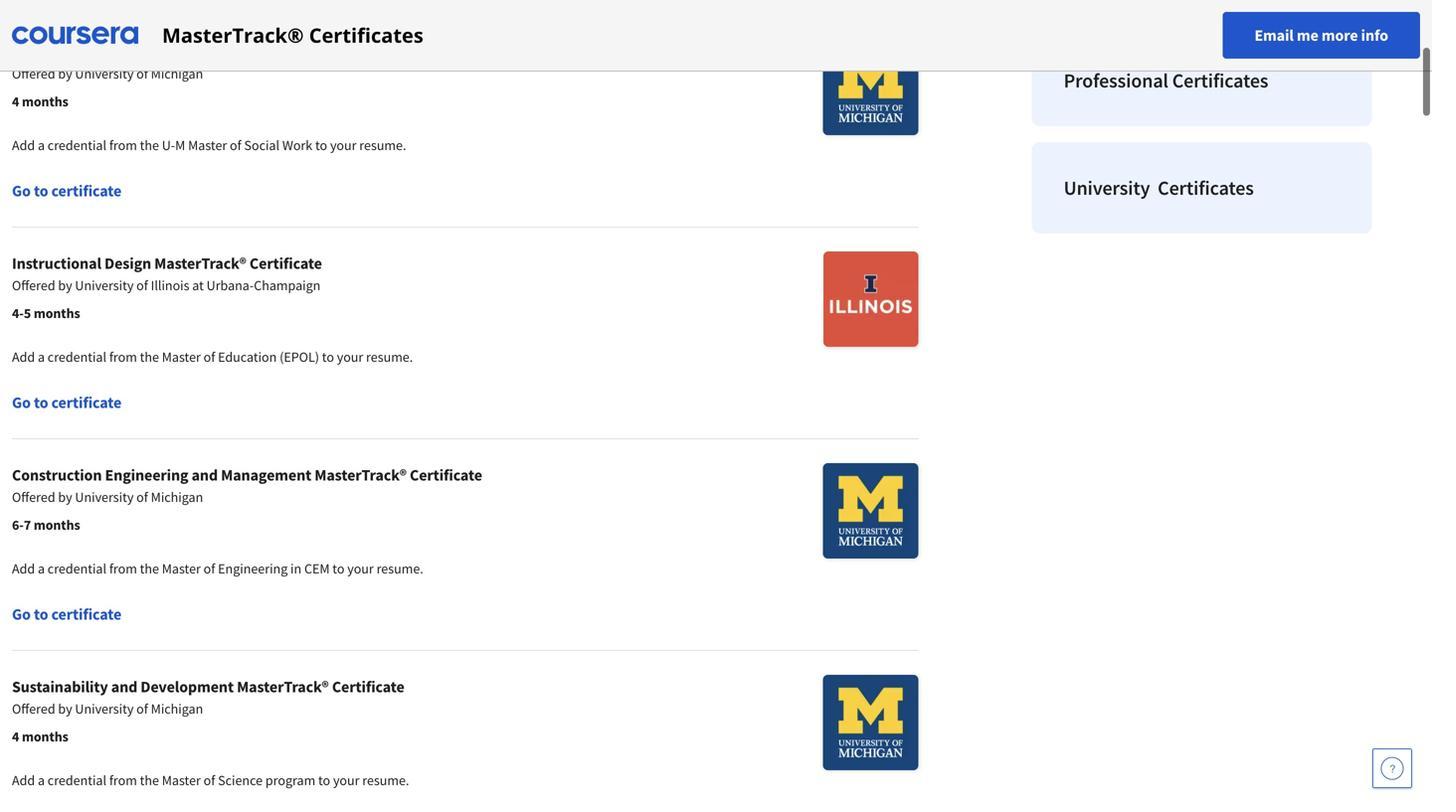 Task type: locate. For each thing, give the bounding box(es) containing it.
2 4 from the top
[[12, 728, 19, 746]]

1 by from the top
[[58, 65, 72, 83]]

2 vertical spatial certificate
[[51, 605, 122, 625]]

3 go to certificate from the top
[[12, 605, 122, 625]]

michigan up m
[[151, 65, 203, 83]]

mastertrack® certificates
[[162, 21, 424, 49]]

3 from from the top
[[109, 560, 137, 578]]

0 vertical spatial work
[[57, 42, 93, 62]]

certificate for design
[[51, 393, 122, 413]]

email me more info
[[1255, 25, 1389, 45]]

0 vertical spatial university of michigan image
[[823, 40, 919, 135]]

go to certificate up construction
[[12, 393, 122, 413]]

0 vertical spatial social
[[12, 42, 54, 62]]

1 go to certificate from the top
[[12, 181, 122, 201]]

months inside social work mastertrack® certificate offered by university of michigan 4 months
[[22, 93, 68, 110]]

michigan inside construction engineering and management mastertrack® certificate offered by university of michigan 6-7 months
[[151, 488, 203, 506]]

master down construction engineering and management mastertrack® certificate offered by university of michigan 6-7 months
[[162, 560, 201, 578]]

4 a from the top
[[38, 772, 45, 790]]

1 a from the top
[[38, 136, 45, 154]]

4
[[12, 93, 19, 110], [12, 728, 19, 746]]

urbana-
[[207, 277, 254, 294]]

from
[[109, 136, 137, 154], [109, 348, 137, 366], [109, 560, 137, 578], [109, 772, 137, 790]]

2 a from the top
[[38, 348, 45, 366]]

and inside sustainability and development mastertrack® certificate offered by university of michigan 4 months
[[111, 677, 137, 697]]

master for and
[[162, 560, 201, 578]]

0 vertical spatial go
[[12, 181, 31, 201]]

1 vertical spatial go
[[12, 393, 31, 413]]

4 down coursera image
[[12, 93, 19, 110]]

engineering right construction
[[105, 466, 188, 485]]

instructional
[[12, 254, 101, 274]]

coursera image
[[12, 19, 138, 51]]

university of michigan image for social work mastertrack® certificate
[[823, 40, 919, 135]]

3 a from the top
[[38, 560, 45, 578]]

2 vertical spatial go
[[12, 605, 31, 625]]

at
[[192, 277, 204, 294]]

social
[[12, 42, 54, 62], [244, 136, 280, 154]]

1 vertical spatial go to certificate
[[12, 393, 122, 413]]

a for instructional
[[38, 348, 45, 366]]

0 vertical spatial engineering
[[105, 466, 188, 485]]

1 vertical spatial 4
[[12, 728, 19, 746]]

michigan
[[151, 65, 203, 83], [151, 488, 203, 506], [151, 700, 203, 718]]

master left education
[[162, 348, 201, 366]]

certificate inside construction engineering and management mastertrack® certificate offered by university of michigan 6-7 months
[[410, 466, 482, 485]]

mastertrack®
[[162, 21, 304, 49], [96, 42, 189, 62], [154, 254, 247, 274], [315, 466, 407, 485], [237, 677, 329, 697]]

add a credential from the u-m master of social work to your resume.
[[12, 136, 406, 154]]

go
[[12, 181, 31, 201], [12, 393, 31, 413], [12, 605, 31, 625]]

2 add from the top
[[12, 348, 35, 366]]

mastertrack® inside construction engineering and management mastertrack® certificate offered by university of michigan 6-7 months
[[315, 466, 407, 485]]

0 horizontal spatial engineering
[[105, 466, 188, 485]]

university  certificates link
[[1032, 142, 1372, 234]]

a for construction
[[38, 560, 45, 578]]

the for and
[[140, 772, 159, 790]]

certificate up sustainability
[[51, 605, 122, 625]]

offered down coursera image
[[12, 65, 55, 83]]

by down "instructional"
[[58, 277, 72, 294]]

4 add from the top
[[12, 772, 35, 790]]

2 certificate from the top
[[51, 393, 122, 413]]

from for engineering
[[109, 560, 137, 578]]

3 add from the top
[[12, 560, 35, 578]]

1 vertical spatial engineering
[[218, 560, 288, 578]]

go to certificate for social
[[12, 181, 122, 201]]

michigan down development on the bottom of the page
[[151, 700, 203, 718]]

6-
[[12, 516, 24, 534]]

of
[[136, 65, 148, 83], [230, 136, 241, 154], [136, 277, 148, 294], [204, 348, 215, 366], [136, 488, 148, 506], [204, 560, 215, 578], [136, 700, 148, 718], [204, 772, 215, 790]]

months inside sustainability and development mastertrack® certificate offered by university of michigan 4 months
[[22, 728, 68, 746]]

social work mastertrack® certificate offered by university of michigan 4 months
[[12, 42, 264, 110]]

the
[[140, 136, 159, 154], [140, 348, 159, 366], [140, 560, 159, 578], [140, 772, 159, 790]]

1 offered from the top
[[12, 65, 55, 83]]

university  certificates
[[1064, 176, 1254, 200]]

mastertrack® inside instructional design mastertrack® certificate offered by university of illinois at urbana-champaign 4-5 months
[[154, 254, 247, 274]]

and left development on the bottom of the page
[[111, 677, 137, 697]]

by inside sustainability and development mastertrack® certificate offered by university of michigan 4 months
[[58, 700, 72, 718]]

1 vertical spatial michigan
[[151, 488, 203, 506]]

offered up the 7
[[12, 488, 55, 506]]

email
[[1255, 25, 1294, 45]]

1 vertical spatial certificates
[[1173, 68, 1269, 93]]

4 from from the top
[[109, 772, 137, 790]]

program
[[266, 772, 316, 790]]

2 vertical spatial michigan
[[151, 700, 203, 718]]

go for construction engineering and management mastertrack® certificate
[[12, 605, 31, 625]]

add a credential from the master of education (epol) to your resume.
[[12, 348, 413, 366]]

4 credential from the top
[[48, 772, 106, 790]]

email me more info button
[[1223, 12, 1421, 59]]

and left management
[[192, 466, 218, 485]]

3 credential from the top
[[48, 560, 106, 578]]

credential down "instructional"
[[48, 348, 106, 366]]

work inside social work mastertrack® certificate offered by university of michigan 4 months
[[57, 42, 93, 62]]

a
[[38, 136, 45, 154], [38, 348, 45, 366], [38, 560, 45, 578], [38, 772, 45, 790]]

offered up 5
[[12, 277, 55, 294]]

4 inside social work mastertrack® certificate offered by university of michigan 4 months
[[12, 93, 19, 110]]

2 credential from the top
[[48, 348, 106, 366]]

go to certificate
[[12, 181, 122, 201], [12, 393, 122, 413], [12, 605, 122, 625]]

0 horizontal spatial social
[[12, 42, 54, 62]]

engineering left in
[[218, 560, 288, 578]]

go to certificate up "instructional"
[[12, 181, 122, 201]]

1 add from the top
[[12, 136, 35, 154]]

1 vertical spatial and
[[111, 677, 137, 697]]

certificate
[[51, 181, 122, 201], [51, 393, 122, 413], [51, 605, 122, 625]]

offered down sustainability
[[12, 700, 55, 718]]

months
[[22, 93, 68, 110], [34, 304, 80, 322], [34, 516, 80, 534], [22, 728, 68, 746]]

months right 5
[[34, 304, 80, 322]]

add for social work mastertrack® certificate
[[12, 136, 35, 154]]

3 the from the top
[[140, 560, 159, 578]]

go up sustainability
[[12, 605, 31, 625]]

a for social
[[38, 136, 45, 154]]

master for mastertrack®
[[162, 348, 201, 366]]

by down construction
[[58, 488, 72, 506]]

offered inside social work mastertrack® certificate offered by university of michigan 4 months
[[12, 65, 55, 83]]

2 by from the top
[[58, 277, 72, 294]]

1 go from the top
[[12, 181, 31, 201]]

offered
[[12, 65, 55, 83], [12, 277, 55, 294], [12, 488, 55, 506], [12, 700, 55, 718]]

to
[[315, 136, 327, 154], [34, 181, 48, 201], [322, 348, 334, 366], [34, 393, 48, 413], [333, 560, 345, 578], [34, 605, 48, 625], [318, 772, 330, 790]]

2 from from the top
[[109, 348, 137, 366]]

months down coursera image
[[22, 93, 68, 110]]

the for design
[[140, 348, 159, 366]]

university inside social work mastertrack® certificate offered by university of michigan 4 months
[[75, 65, 134, 83]]

3 offered from the top
[[12, 488, 55, 506]]

by down sustainability
[[58, 700, 72, 718]]

by
[[58, 65, 72, 83], [58, 277, 72, 294], [58, 488, 72, 506], [58, 700, 72, 718]]

1 4 from the top
[[12, 93, 19, 110]]

university of illinois at urbana-champaign image
[[824, 252, 919, 347]]

credential down sustainability
[[48, 772, 106, 790]]

go for social work mastertrack® certificate
[[12, 181, 31, 201]]

1 credential from the top
[[48, 136, 106, 154]]

and
[[192, 466, 218, 485], [111, 677, 137, 697]]

months inside construction engineering and management mastertrack® certificate offered by university of michigan 6-7 months
[[34, 516, 80, 534]]

credential down construction
[[48, 560, 106, 578]]

engineering
[[105, 466, 188, 485], [218, 560, 288, 578]]

2 go to certificate from the top
[[12, 393, 122, 413]]

months right the 7
[[34, 516, 80, 534]]

certificate
[[192, 42, 264, 62], [250, 254, 322, 274], [410, 466, 482, 485], [332, 677, 405, 697]]

0 vertical spatial certificate
[[51, 181, 122, 201]]

0 vertical spatial michigan
[[151, 65, 203, 83]]

3 go from the top
[[12, 605, 31, 625]]

4 down sustainability
[[12, 728, 19, 746]]

2 offered from the top
[[12, 277, 55, 294]]

university inside instructional design mastertrack® certificate offered by university of illinois at urbana-champaign 4-5 months
[[75, 277, 134, 294]]

0 horizontal spatial and
[[111, 677, 137, 697]]

1 michigan from the top
[[151, 65, 203, 83]]

1 from from the top
[[109, 136, 137, 154]]

0 vertical spatial certificates
[[309, 21, 424, 49]]

help center image
[[1381, 757, 1405, 781]]

2 go from the top
[[12, 393, 31, 413]]

3 michigan from the top
[[151, 700, 203, 718]]

resume.
[[359, 136, 406, 154], [366, 348, 413, 366], [377, 560, 424, 578], [362, 772, 409, 790]]

credential for instructional
[[48, 348, 106, 366]]

certificates
[[309, 21, 424, 49], [1173, 68, 1269, 93]]

0 vertical spatial 4
[[12, 93, 19, 110]]

0 horizontal spatial work
[[57, 42, 93, 62]]

months down sustainability
[[22, 728, 68, 746]]

management
[[221, 466, 312, 485]]

2 vertical spatial go to certificate
[[12, 605, 122, 625]]

months inside instructional design mastertrack® certificate offered by university of illinois at urbana-champaign 4-5 months
[[34, 304, 80, 322]]

3 certificate from the top
[[51, 605, 122, 625]]

3 university of michigan image from the top
[[823, 675, 919, 771]]

work
[[57, 42, 93, 62], [282, 136, 313, 154]]

go up construction
[[12, 393, 31, 413]]

professional certificates
[[1064, 68, 1269, 93]]

1 horizontal spatial social
[[244, 136, 280, 154]]

university of michigan image
[[823, 40, 919, 135], [823, 464, 919, 559], [823, 675, 919, 771]]

1 vertical spatial work
[[282, 136, 313, 154]]

4 by from the top
[[58, 700, 72, 718]]

3 by from the top
[[58, 488, 72, 506]]

certificate up construction
[[51, 393, 122, 413]]

certificate up "instructional"
[[51, 181, 122, 201]]

of inside social work mastertrack® certificate offered by university of michigan 4 months
[[136, 65, 148, 83]]

go to certificate up sustainability
[[12, 605, 122, 625]]

1 vertical spatial university of michigan image
[[823, 464, 919, 559]]

1 horizontal spatial and
[[192, 466, 218, 485]]

4 inside sustainability and development mastertrack® certificate offered by university of michigan 4 months
[[12, 728, 19, 746]]

1 vertical spatial certificate
[[51, 393, 122, 413]]

1 the from the top
[[140, 136, 159, 154]]

credential left the u-
[[48, 136, 106, 154]]

development
[[141, 677, 234, 697]]

2 vertical spatial university of michigan image
[[823, 675, 919, 771]]

2 university of michigan image from the top
[[823, 464, 919, 559]]

1 horizontal spatial certificates
[[1173, 68, 1269, 93]]

add
[[12, 136, 35, 154], [12, 348, 35, 366], [12, 560, 35, 578], [12, 772, 35, 790]]

add for sustainability and development mastertrack® certificate
[[12, 772, 35, 790]]

credential
[[48, 136, 106, 154], [48, 348, 106, 366], [48, 560, 106, 578], [48, 772, 106, 790]]

university
[[75, 65, 134, 83], [1064, 176, 1150, 200], [75, 277, 134, 294], [75, 488, 134, 506], [75, 700, 134, 718]]

by inside social work mastertrack® certificate offered by university of michigan 4 months
[[58, 65, 72, 83]]

1 certificate from the top
[[51, 181, 122, 201]]

in
[[291, 560, 302, 578]]

1 horizontal spatial engineering
[[218, 560, 288, 578]]

illinois
[[151, 277, 189, 294]]

4 offered from the top
[[12, 700, 55, 718]]

0 horizontal spatial certificates
[[309, 21, 424, 49]]

university inside construction engineering and management mastertrack® certificate offered by university of michigan 6-7 months
[[75, 488, 134, 506]]

2 michigan from the top
[[151, 488, 203, 506]]

by down coursera image
[[58, 65, 72, 83]]

master left science
[[162, 772, 201, 790]]

university of michigan image for sustainability and development mastertrack® certificate
[[823, 675, 919, 771]]

go up "instructional"
[[12, 181, 31, 201]]

0 vertical spatial and
[[192, 466, 218, 485]]

your
[[330, 136, 357, 154], [337, 348, 363, 366], [347, 560, 374, 578], [333, 772, 360, 790]]

4 the from the top
[[140, 772, 159, 790]]

u-
[[162, 136, 175, 154]]

list
[[1024, 27, 1380, 242]]

offered inside construction engineering and management mastertrack® certificate offered by university of michigan 6-7 months
[[12, 488, 55, 506]]

0 vertical spatial go to certificate
[[12, 181, 122, 201]]

1 university of michigan image from the top
[[823, 40, 919, 135]]

go for instructional design mastertrack® certificate
[[12, 393, 31, 413]]

master
[[188, 136, 227, 154], [162, 348, 201, 366], [162, 560, 201, 578], [162, 772, 201, 790]]

michigan up add a credential from the master of engineering in cem to your resume.
[[151, 488, 203, 506]]

certificate for engineering
[[51, 605, 122, 625]]

professional certificates link
[[1032, 35, 1372, 126]]

2 the from the top
[[140, 348, 159, 366]]

certificate inside social work mastertrack® certificate offered by university of michigan 4 months
[[192, 42, 264, 62]]



Task type: describe. For each thing, give the bounding box(es) containing it.
(epol)
[[280, 348, 319, 366]]

info
[[1362, 25, 1389, 45]]

science
[[218, 772, 263, 790]]

sustainability
[[12, 677, 108, 697]]

add a credential from the master of engineering in cem to your resume.
[[12, 560, 424, 578]]

construction engineering and management mastertrack® certificate offered by university of michigan 6-7 months
[[12, 466, 482, 534]]

of inside instructional design mastertrack® certificate offered by university of illinois at urbana-champaign 4-5 months
[[136, 277, 148, 294]]

from for work
[[109, 136, 137, 154]]

go to certificate for instructional
[[12, 393, 122, 413]]

the for work
[[140, 136, 159, 154]]

mastertrack® inside social work mastertrack® certificate offered by university of michigan 4 months
[[96, 42, 189, 62]]

add a credential from the master of science program to your resume.
[[12, 772, 409, 790]]

mastertrack® inside sustainability and development mastertrack® certificate offered by university of michigan 4 months
[[237, 677, 329, 697]]

michigan inside social work mastertrack® certificate offered by university of michigan 4 months
[[151, 65, 203, 83]]

certificate for work
[[51, 181, 122, 201]]

go to certificate for construction
[[12, 605, 122, 625]]

education
[[218, 348, 277, 366]]

certificate inside sustainability and development mastertrack® certificate offered by university of michigan 4 months
[[332, 677, 405, 697]]

certificate inside instructional design mastertrack® certificate offered by university of illinois at urbana-champaign 4-5 months
[[250, 254, 322, 274]]

certificates for mastertrack® certificates
[[309, 21, 424, 49]]

cem
[[304, 560, 330, 578]]

certificates for professional certificates
[[1173, 68, 1269, 93]]

more
[[1322, 25, 1358, 45]]

by inside instructional design mastertrack® certificate offered by university of illinois at urbana-champaign 4-5 months
[[58, 277, 72, 294]]

professional
[[1064, 68, 1169, 93]]

design
[[104, 254, 151, 274]]

list containing professional certificates
[[1024, 27, 1380, 242]]

of inside sustainability and development mastertrack® certificate offered by university of michigan 4 months
[[136, 700, 148, 718]]

4-
[[12, 304, 24, 322]]

from for and
[[109, 772, 137, 790]]

add for instructional design mastertrack® certificate
[[12, 348, 35, 366]]

and inside construction engineering and management mastertrack® certificate offered by university of michigan 6-7 months
[[192, 466, 218, 485]]

by inside construction engineering and management mastertrack® certificate offered by university of michigan 6-7 months
[[58, 488, 72, 506]]

instructional design mastertrack® certificate offered by university of illinois at urbana-champaign 4-5 months
[[12, 254, 322, 322]]

university of michigan image for construction engineering and management mastertrack® certificate
[[823, 464, 919, 559]]

credential for social
[[48, 136, 106, 154]]

university inside sustainability and development mastertrack® certificate offered by university of michigan 4 months
[[75, 700, 134, 718]]

master right m
[[188, 136, 227, 154]]

1 horizontal spatial work
[[282, 136, 313, 154]]

offered inside instructional design mastertrack® certificate offered by university of illinois at urbana-champaign 4-5 months
[[12, 277, 55, 294]]

the for engineering
[[140, 560, 159, 578]]

a for sustainability
[[38, 772, 45, 790]]

credential for sustainability
[[48, 772, 106, 790]]

me
[[1297, 25, 1319, 45]]

credential for construction
[[48, 560, 106, 578]]

of inside construction engineering and management mastertrack® certificate offered by university of michigan 6-7 months
[[136, 488, 148, 506]]

construction
[[12, 466, 102, 485]]

sustainability and development mastertrack® certificate offered by university of michigan 4 months
[[12, 677, 405, 746]]

7
[[24, 516, 31, 534]]

add for construction engineering and management mastertrack® certificate
[[12, 560, 35, 578]]

from for design
[[109, 348, 137, 366]]

engineering inside construction engineering and management mastertrack® certificate offered by university of michigan 6-7 months
[[105, 466, 188, 485]]

social inside social work mastertrack® certificate offered by university of michigan 4 months
[[12, 42, 54, 62]]

1 vertical spatial social
[[244, 136, 280, 154]]

5
[[24, 304, 31, 322]]

champaign
[[254, 277, 321, 294]]

m
[[175, 136, 185, 154]]

michigan inside sustainability and development mastertrack® certificate offered by university of michigan 4 months
[[151, 700, 203, 718]]

master for development
[[162, 772, 201, 790]]

offered inside sustainability and development mastertrack® certificate offered by university of michigan 4 months
[[12, 700, 55, 718]]



Task type: vqa. For each thing, say whether or not it's contained in the screenshot.
Organization Name text field
no



